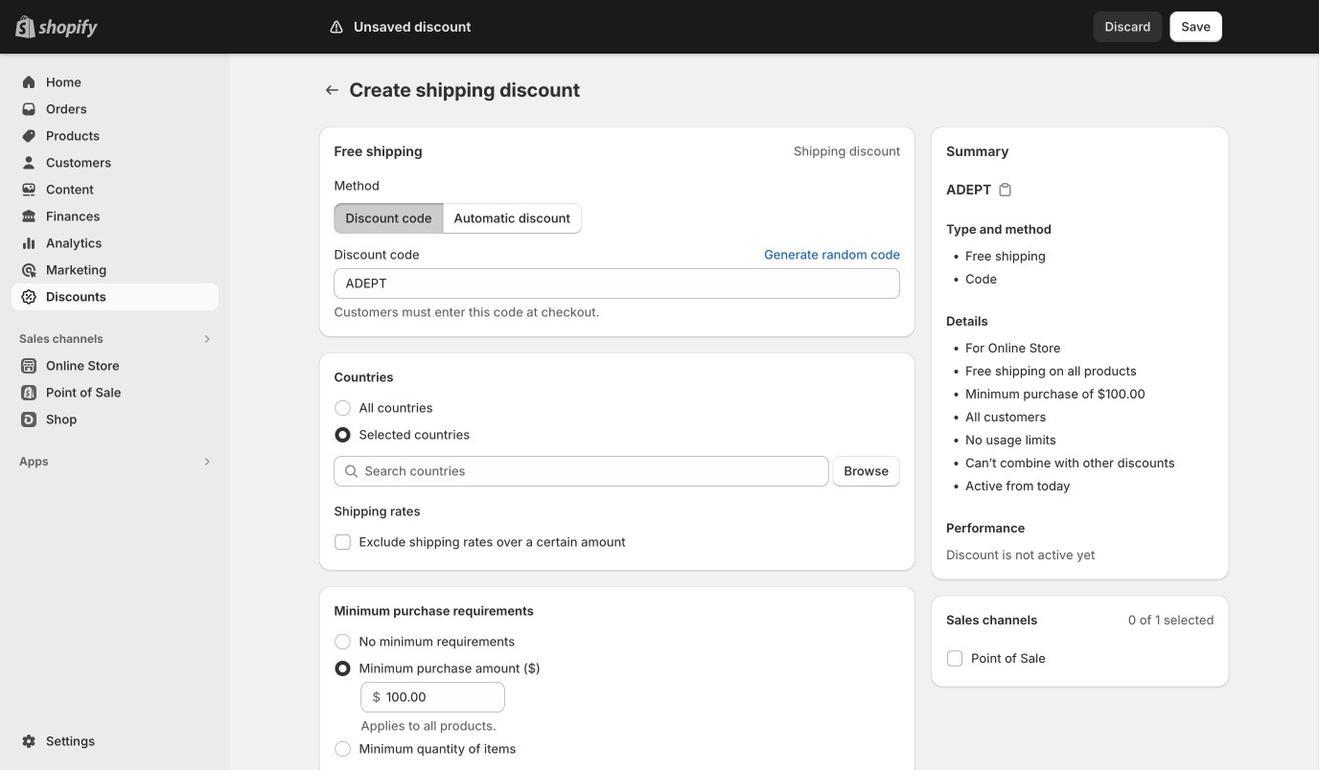 Task type: describe. For each thing, give the bounding box(es) containing it.
shopify image
[[38, 19, 98, 38]]



Task type: locate. For each thing, give the bounding box(es) containing it.
None text field
[[334, 268, 900, 299]]

Search countries text field
[[365, 456, 829, 487]]

0.00 text field
[[386, 683, 505, 713]]



Task type: vqa. For each thing, say whether or not it's contained in the screenshot.
Sales corresponding to channels
no



